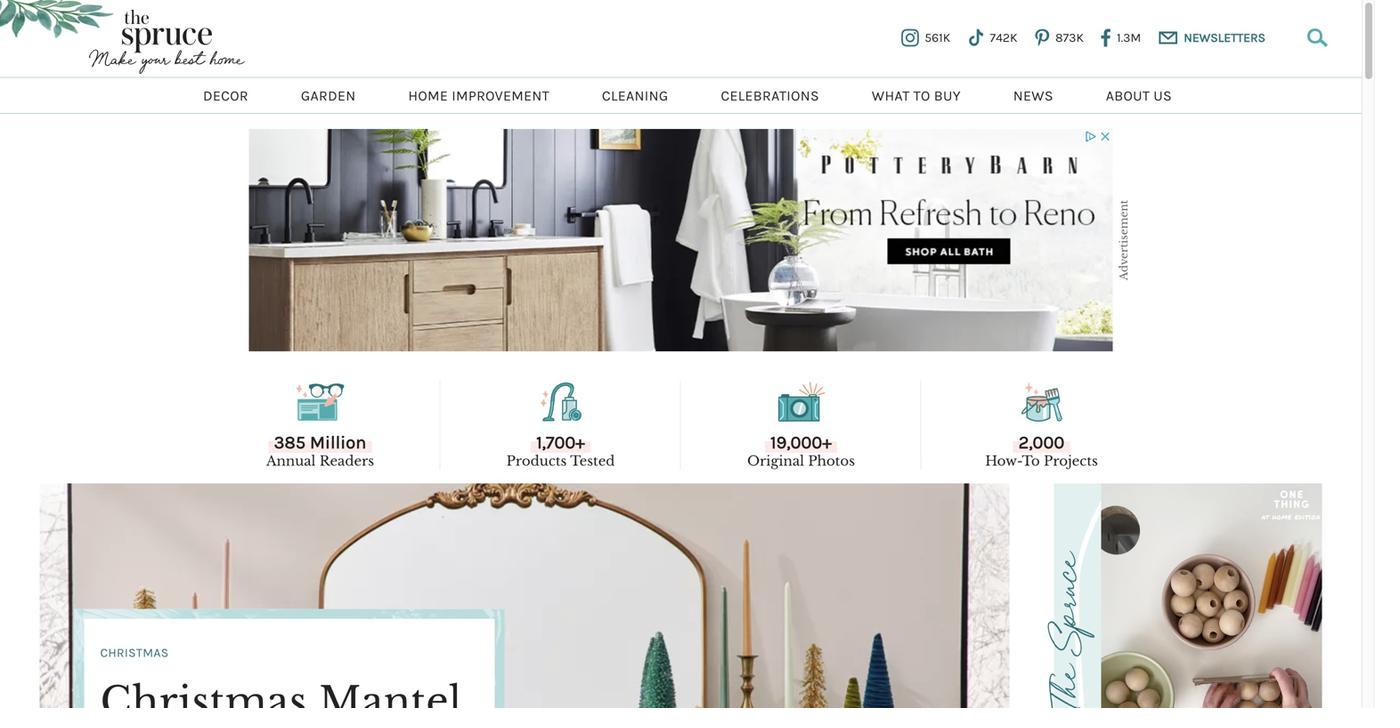 Task type: describe. For each thing, give the bounding box(es) containing it.
main content containing 385 million
[[0, 367, 1362, 709]]

1,700+
[[536, 432, 585, 453]]

to
[[913, 88, 930, 104]]

to
[[1022, 453, 1040, 470]]

what
[[872, 88, 910, 104]]

19,000+ original photos
[[747, 432, 855, 470]]

garden
[[301, 88, 356, 104]]

news
[[1013, 88, 1053, 104]]

projects
[[1044, 453, 1098, 470]]

19,000+
[[770, 432, 832, 453]]

385 million annual readers
[[266, 432, 374, 470]]

visit the spruce's tiktok image
[[967, 29, 985, 47]]

how-
[[985, 453, 1022, 470]]

newsletters link
[[1184, 29, 1266, 47]]

cleaning
[[602, 88, 668, 104]]

home improvement
[[408, 88, 549, 104]]

visit the spruce's facebook image
[[1097, 29, 1114, 47]]

about us link
[[1106, 78, 1172, 112]]

open search form image
[[1307, 29, 1328, 47]]

christmas mantel decor ideas - no reuse image
[[40, 484, 1010, 709]]

annual
[[266, 453, 316, 470]]

products
[[506, 453, 567, 470]]

advertisement region
[[249, 129, 1113, 352]]

decor link
[[203, 78, 248, 112]]

readers
[[319, 453, 374, 470]]

improvement
[[452, 88, 549, 104]]

cleaning link
[[602, 78, 668, 112]]

garden link
[[301, 78, 356, 112]]

visit the spruce's pinterest image
[[1033, 29, 1051, 47]]

what to buy link
[[872, 78, 961, 112]]

about us
[[1106, 88, 1172, 104]]

about
[[1106, 88, 1150, 104]]

2,000 how-to projects
[[985, 432, 1098, 470]]



Task type: vqa. For each thing, say whether or not it's contained in the screenshot.
the in There are forty-five species under the termite umbrella, and they are divided into three main categories that depend on where they are geographically and what they gravitate towards
no



Task type: locate. For each thing, give the bounding box(es) containing it.
banner
[[0, 0, 1375, 114]]

photos
[[808, 453, 855, 470]]

banner containing decor
[[0, 0, 1375, 114]]

buy
[[934, 88, 961, 104]]

celebrations
[[721, 88, 819, 104]]

385
[[274, 432, 306, 453]]

news link
[[1013, 78, 1053, 112]]

home improvement link
[[408, 78, 549, 112]]

what to buy
[[872, 88, 961, 104]]

None search field
[[1300, 22, 1335, 54]]

tested
[[570, 453, 615, 470]]

visit the spruce's instagram image
[[901, 29, 919, 47]]

million
[[310, 432, 366, 453]]

home
[[408, 88, 448, 104]]

main content
[[0, 367, 1362, 709]]

original
[[747, 453, 804, 470]]

us
[[1154, 88, 1172, 104]]

2,000
[[1019, 432, 1065, 453]]

1,700+ products tested
[[506, 432, 615, 470]]

decor
[[203, 88, 248, 104]]

celebrations link
[[721, 78, 819, 112]]

newsletters
[[1184, 30, 1266, 45]]



